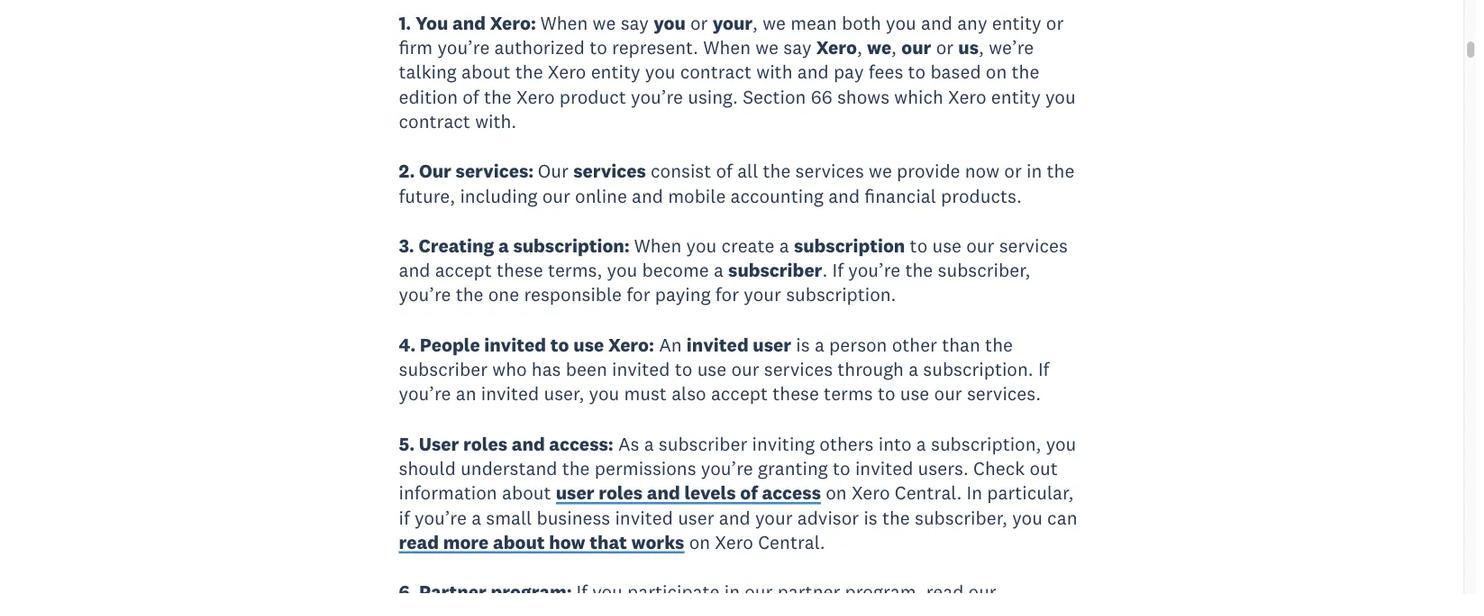 Task type: vqa. For each thing, say whether or not it's contained in the screenshot.
OR inside the , we mean both you and any entity or firm you're authorized to represent. When we say
yes



Task type: locate. For each thing, give the bounding box(es) containing it.
0 horizontal spatial contract
[[399, 109, 470, 133]]

1 vertical spatial user
[[556, 481, 594, 504]]

0 horizontal spatial accept
[[435, 258, 492, 282]]

subscription. inside the is a person other than the subscriber who has been invited to use our services through a subscription. if you're an invited user, you must also accept these terms to use our services.
[[923, 357, 1034, 381]]

1 horizontal spatial central.
[[895, 481, 962, 504]]

to
[[590, 35, 607, 59], [908, 60, 926, 83], [910, 234, 928, 257], [551, 333, 569, 356], [675, 357, 693, 381], [878, 382, 896, 405], [833, 456, 851, 480]]

that
[[590, 530, 627, 553]]

1 horizontal spatial accept
[[711, 382, 768, 405]]

1 horizontal spatial for
[[716, 283, 739, 306]]

2 vertical spatial your
[[755, 505, 793, 529]]

0 horizontal spatial user
[[556, 481, 594, 504]]

a right into
[[917, 432, 926, 455]]

person
[[829, 333, 887, 356]]

2 horizontal spatial on
[[986, 60, 1007, 83]]

we left mean
[[763, 11, 786, 34]]

a right creating
[[498, 234, 509, 257]]

2 horizontal spatial when
[[703, 35, 751, 59]]

0 vertical spatial when
[[540, 11, 588, 34]]

is inside the on xero central. in particular, if you're a small business invited user and your advisor is the subscriber, you can read more about how that works on xero central.
[[864, 505, 878, 529]]

is
[[796, 333, 810, 356], [864, 505, 878, 529]]

of right levels at the bottom of the page
[[740, 481, 758, 504]]

1 vertical spatial subscription.
[[923, 357, 1034, 381]]

services down products.
[[999, 234, 1068, 257]]

a down create
[[714, 258, 724, 282]]

1 vertical spatial of
[[716, 159, 733, 183]]

accept right 'also'
[[711, 382, 768, 405]]

of inside consist of all the services we provide now or in the future, including our online and mobile accounting and financial products.
[[716, 159, 733, 183]]

1 vertical spatial these
[[773, 382, 819, 405]]

about
[[461, 60, 511, 83], [502, 481, 551, 504], [493, 530, 545, 553]]

0 horizontal spatial subscription.
[[786, 283, 896, 306]]

or up represent.
[[690, 11, 708, 34]]

these
[[497, 258, 543, 282], [773, 382, 819, 405]]

you
[[654, 11, 686, 34], [886, 11, 916, 34], [645, 60, 676, 83], [1046, 85, 1076, 108], [686, 234, 717, 257], [607, 258, 638, 282], [589, 382, 619, 405], [1046, 432, 1077, 455], [1012, 505, 1043, 529]]

0 horizontal spatial of
[[463, 85, 479, 108]]

services up accounting
[[796, 159, 864, 183]]

invited up must
[[612, 357, 670, 381]]

central. down advisor
[[758, 530, 825, 553]]

and inside , we mean both you and any entity or firm you're authorized to represent. when we say
[[921, 11, 953, 34]]

user roles and levels of access link
[[556, 481, 821, 508]]

1 vertical spatial subscriber
[[399, 357, 488, 381]]

entity down we're
[[991, 85, 1041, 108]]

of up with.
[[463, 85, 479, 108]]

user
[[753, 333, 792, 356], [556, 481, 594, 504], [678, 505, 714, 529]]

0 horizontal spatial xero:
[[490, 11, 536, 34]]

the right advisor
[[882, 505, 910, 529]]

,
[[753, 11, 758, 34], [857, 35, 862, 59], [892, 35, 897, 59], [979, 35, 984, 59]]

you're inside the as a subscriber inviting others into a subscription, you should understand the permissions you're granting to invited users. check out information about
[[701, 456, 753, 480]]

and left any
[[921, 11, 953, 34]]

these inside to use our services and accept these terms, you become a
[[497, 258, 543, 282]]

the
[[515, 60, 543, 83], [1012, 60, 1040, 83], [484, 85, 512, 108], [763, 159, 791, 183], [1047, 159, 1075, 183], [905, 258, 933, 282], [456, 283, 484, 306], [985, 333, 1013, 356], [562, 456, 590, 480], [882, 505, 910, 529]]

2 vertical spatial when
[[634, 234, 682, 257]]

our
[[902, 35, 931, 59], [542, 184, 570, 207], [966, 234, 995, 257], [731, 357, 760, 381], [934, 382, 962, 405]]

become
[[642, 258, 709, 282]]

1 vertical spatial subscriber,
[[915, 505, 1008, 529]]

a up more
[[472, 505, 481, 529]]

0 horizontal spatial when
[[540, 11, 588, 34]]

works
[[632, 530, 685, 553]]

as
[[618, 432, 639, 455]]

1 horizontal spatial of
[[716, 159, 733, 183]]

when up using. at the top left of page
[[703, 35, 751, 59]]

our inside to use our services and accept these terms, you become a
[[966, 234, 995, 257]]

granting
[[758, 456, 828, 480]]

use inside to use our services and accept these terms, you become a
[[932, 234, 962, 257]]

1 horizontal spatial our
[[538, 159, 569, 183]]

1 horizontal spatial is
[[864, 505, 878, 529]]

, down both
[[857, 35, 862, 59]]

0 horizontal spatial if
[[832, 258, 844, 282]]

and down permissions
[[647, 481, 680, 504]]

you're
[[438, 35, 490, 59], [631, 85, 683, 108], [848, 258, 901, 282], [399, 283, 451, 306], [399, 382, 451, 405], [701, 456, 753, 480], [415, 505, 467, 529]]

0 horizontal spatial on
[[689, 530, 710, 553]]

subscriber, down the in
[[915, 505, 1008, 529]]

say
[[621, 11, 649, 34], [784, 35, 812, 59]]

the right than
[[985, 333, 1013, 356]]

0 vertical spatial on
[[986, 60, 1007, 83]]

2 vertical spatial user
[[678, 505, 714, 529]]

product
[[560, 85, 626, 108]]

the inside the is a person other than the subscriber who has been invited to use our services through a subscription. if you're an invited user, you must also accept these terms to use our services.
[[985, 333, 1013, 356]]

user down . if you're the subscriber, you're the one responsible for paying for your subscription.
[[753, 333, 792, 356]]

when
[[540, 11, 588, 34], [703, 35, 751, 59], [634, 234, 682, 257]]

our up the future,
[[419, 159, 451, 183]]

1 vertical spatial accept
[[711, 382, 768, 405]]

we up with
[[756, 35, 779, 59]]

for
[[627, 283, 650, 306], [716, 283, 739, 306]]

subscriber, inside . if you're the subscriber, you're the one responsible for paying for your subscription.
[[938, 258, 1031, 282]]

user up business
[[556, 481, 594, 504]]

the inside the on xero central. in particular, if you're a small business invited user and your advisor is the subscriber, you can read more about how that works on xero central.
[[882, 505, 910, 529]]

more
[[443, 530, 489, 553]]

contract
[[680, 60, 752, 83], [399, 109, 470, 133]]

subscriber inside the is a person other than the subscriber who has been invited to use our services through a subscription. if you're an invited user, you must also accept these terms to use our services.
[[399, 357, 488, 381]]

the left one on the left of page
[[456, 283, 484, 306]]

us
[[958, 35, 979, 59]]

subscription
[[794, 234, 905, 257]]

of
[[463, 85, 479, 108], [716, 159, 733, 183], [740, 481, 758, 504]]

0 vertical spatial about
[[461, 60, 511, 83]]

0 vertical spatial xero:
[[490, 11, 536, 34]]

invited down into
[[855, 456, 913, 480]]

your down access at the bottom right of the page
[[755, 505, 793, 529]]

or for you
[[690, 11, 708, 34]]

or
[[690, 11, 708, 34], [1046, 11, 1064, 34], [936, 35, 954, 59], [1004, 159, 1022, 183]]

on down we're
[[986, 60, 1007, 83]]

1 vertical spatial on
[[826, 481, 847, 504]]

3. creating a subscription: when you create a subscription
[[399, 234, 905, 257]]

we up fees
[[867, 35, 892, 59]]

. if you're the subscriber, you're the one responsible for paying for your subscription.
[[399, 258, 1031, 306]]

your
[[713, 11, 753, 34], [744, 283, 781, 306], [755, 505, 793, 529]]

xero , we , our or us
[[816, 35, 979, 59]]

you're down subscription on the right
[[848, 258, 901, 282]]

roles down permissions
[[599, 481, 643, 504]]

subscription. down than
[[923, 357, 1034, 381]]

1 horizontal spatial user
[[678, 505, 714, 529]]

0 horizontal spatial our
[[419, 159, 451, 183]]

one
[[488, 283, 519, 306]]

access
[[762, 481, 821, 504]]

0 vertical spatial roles
[[463, 432, 507, 455]]

1 vertical spatial say
[[784, 35, 812, 59]]

users.
[[918, 456, 969, 480]]

1 vertical spatial your
[[744, 283, 781, 306]]

subscriber
[[728, 258, 822, 282], [399, 357, 488, 381], [659, 432, 748, 455]]

these up one on the left of page
[[497, 258, 543, 282]]

our
[[419, 159, 451, 183], [538, 159, 569, 183]]

shows
[[837, 85, 890, 108]]

the up accounting
[[763, 159, 791, 183]]

entity up we're
[[992, 11, 1042, 34]]

0 vertical spatial accept
[[435, 258, 492, 282]]

we're
[[989, 35, 1034, 59]]

to inside , we're talking about the xero entity you contract with and pay fees to based on the edition of the xero product you're using. section 66 shows which xero entity you contract with.
[[908, 60, 926, 83]]

1 horizontal spatial on
[[826, 481, 847, 504]]

your inside . if you're the subscriber, you're the one responsible for paying for your subscription.
[[744, 283, 781, 306]]

1 vertical spatial xero:
[[608, 333, 654, 356]]

fees
[[869, 60, 903, 83]]

1.
[[399, 11, 411, 34]]

you inside the on xero central. in particular, if you're a small business invited user and your advisor is the subscriber, you can read more about how that works on xero central.
[[1012, 505, 1043, 529]]

0 vertical spatial if
[[832, 258, 844, 282]]

5.
[[399, 432, 415, 455]]

our down products.
[[966, 234, 995, 257]]

use up been
[[574, 333, 604, 356]]

and up 66
[[797, 60, 829, 83]]

1 vertical spatial about
[[502, 481, 551, 504]]

2 vertical spatial about
[[493, 530, 545, 553]]

0 vertical spatial these
[[497, 258, 543, 282]]

permissions
[[595, 456, 696, 480]]

xero up product
[[548, 60, 586, 83]]

0 vertical spatial contract
[[680, 60, 752, 83]]

central. down users.
[[895, 481, 962, 504]]

we
[[593, 11, 616, 34], [763, 11, 786, 34], [756, 35, 779, 59], [867, 35, 892, 59], [869, 159, 892, 183]]

1 vertical spatial is
[[864, 505, 878, 529]]

you inside the as a subscriber inviting others into a subscription, you should understand the permissions you're granting to invited users. check out information about
[[1046, 432, 1077, 455]]

, up with
[[753, 11, 758, 34]]

0 vertical spatial subscriber
[[728, 258, 822, 282]]

on up advisor
[[826, 481, 847, 504]]

create
[[722, 234, 775, 257]]

entity
[[992, 11, 1042, 34], [591, 60, 640, 83], [991, 85, 1041, 108]]

1 horizontal spatial subscription.
[[923, 357, 1034, 381]]

subscription. inside . if you're the subscriber, you're the one responsible for paying for your subscription.
[[786, 283, 896, 306]]

of left all
[[716, 159, 733, 183]]

0 vertical spatial of
[[463, 85, 479, 108]]

you inside , we mean both you and any entity or firm you're authorized to represent. when we say
[[886, 11, 916, 34]]

out
[[1030, 456, 1058, 480]]

subscriber down people
[[399, 357, 488, 381]]

or inside , we mean both you and any entity or firm you're authorized to represent. when we say
[[1046, 11, 1064, 34]]

1 horizontal spatial xero:
[[608, 333, 654, 356]]

you
[[416, 11, 448, 34]]

central.
[[895, 481, 962, 504], [758, 530, 825, 553]]

on
[[986, 60, 1007, 83], [826, 481, 847, 504], [689, 530, 710, 553]]

if right .
[[832, 258, 844, 282]]

0 vertical spatial user
[[753, 333, 792, 356]]

you're inside , we mean both you and any entity or firm you're authorized to represent. when we say
[[438, 35, 490, 59]]

with.
[[475, 109, 517, 133]]

1 horizontal spatial roles
[[599, 481, 643, 504]]

to down others
[[833, 456, 851, 480]]

invited inside the on xero central. in particular, if you're a small business invited user and your advisor is the subscriber, you can read more about how that works on xero central.
[[615, 505, 673, 529]]

and up understand
[[512, 432, 545, 455]]

you're up levels at the bottom of the page
[[701, 456, 753, 480]]

services inside to use our services and accept these terms, you become a
[[999, 234, 1068, 257]]

our down 2. our services: our services
[[542, 184, 570, 207]]

2 vertical spatial entity
[[991, 85, 1041, 108]]

contract up using. at the top left of page
[[680, 60, 752, 83]]

is inside the is a person other than the subscriber who has been invited to use our services through a subscription. if you're an invited user, you must also accept these terms to use our services.
[[796, 333, 810, 356]]

for down to use our services and accept these terms, you become a
[[716, 283, 739, 306]]

is a person other than the subscriber who has been invited to use our services through a subscription. if you're an invited user, you must also accept these terms to use our services.
[[399, 333, 1050, 405]]

your up , we're talking about the xero entity you contract with and pay fees to based on the edition of the xero product you're using. section 66 shows which xero entity you contract with.
[[713, 11, 753, 34]]

to inside to use our services and accept these terms, you become a
[[910, 234, 928, 257]]

in
[[1027, 159, 1042, 183]]

you're down '3.'
[[399, 283, 451, 306]]

represent.
[[612, 35, 698, 59]]

0 horizontal spatial is
[[796, 333, 810, 356]]

for left paying
[[627, 283, 650, 306]]

1. you and xero: when we say you or your
[[399, 11, 753, 34]]

1 vertical spatial roles
[[599, 481, 643, 504]]

your inside the on xero central. in particular, if you're a small business invited user and your advisor is the subscriber, you can read more about how that works on xero central.
[[755, 505, 793, 529]]

2 our from the left
[[538, 159, 569, 183]]

you're down represent.
[[631, 85, 683, 108]]

1 horizontal spatial contract
[[680, 60, 752, 83]]

services
[[573, 159, 646, 183], [796, 159, 864, 183], [999, 234, 1068, 257], [764, 357, 833, 381]]

xero: left an
[[608, 333, 654, 356]]

subscriber down create
[[728, 258, 822, 282]]

say up represent.
[[621, 11, 649, 34]]

0 horizontal spatial these
[[497, 258, 543, 282]]

or left the in
[[1004, 159, 1022, 183]]

invited inside the as a subscriber inviting others into a subscription, you should understand the permissions you're granting to invited users. check out information about
[[855, 456, 913, 480]]

0 vertical spatial subscriber,
[[938, 258, 1031, 282]]

0 vertical spatial entity
[[992, 11, 1042, 34]]

0 vertical spatial central.
[[895, 481, 962, 504]]

or inside consist of all the services we provide now or in the future, including our online and mobile accounting and financial products.
[[1004, 159, 1022, 183]]

accept inside to use our services and accept these terms, you become a
[[435, 258, 492, 282]]

xero
[[816, 35, 857, 59], [548, 60, 586, 83], [516, 85, 555, 108], [948, 85, 987, 108], [852, 481, 890, 504], [715, 530, 754, 553]]

0 vertical spatial is
[[796, 333, 810, 356]]

other
[[892, 333, 937, 356]]

0 horizontal spatial for
[[627, 283, 650, 306]]

levels
[[685, 481, 736, 504]]

small
[[486, 505, 532, 529]]

xero down levels at the bottom of the page
[[715, 530, 754, 553]]

services inside the is a person other than the subscriber who has been invited to use our services through a subscription. if you're an invited user, you must also accept these terms to use our services.
[[764, 357, 833, 381]]

use down products.
[[932, 234, 962, 257]]

and inside the on xero central. in particular, if you're a small business invited user and your advisor is the subscriber, you can read more about how that works on xero central.
[[719, 505, 751, 529]]

or right any
[[1046, 11, 1064, 34]]

is left the person
[[796, 333, 810, 356]]

0 vertical spatial subscription.
[[786, 283, 896, 306]]

an
[[456, 382, 476, 405]]

1 vertical spatial contract
[[399, 109, 470, 133]]

1 horizontal spatial when
[[634, 234, 682, 257]]

accounting
[[731, 184, 824, 207]]

1 horizontal spatial these
[[773, 382, 819, 405]]

to up 'also'
[[675, 357, 693, 381]]

2 vertical spatial subscriber
[[659, 432, 748, 455]]

entity up product
[[591, 60, 640, 83]]

1 vertical spatial if
[[1038, 357, 1050, 381]]

we up represent.
[[593, 11, 616, 34]]

the down access:
[[562, 456, 590, 480]]

use up 'also'
[[697, 357, 727, 381]]

a right create
[[779, 234, 789, 257]]

you inside to use our services and accept these terms, you become a
[[607, 258, 638, 282]]

2 vertical spatial of
[[740, 481, 758, 504]]

subscription.
[[786, 283, 896, 306], [923, 357, 1034, 381]]

user down user roles and levels of access in the bottom of the page
[[678, 505, 714, 529]]

people
[[420, 333, 480, 356]]

when for you
[[634, 234, 682, 257]]

0 horizontal spatial say
[[621, 11, 649, 34]]

these up inviting
[[773, 382, 819, 405]]

invited up the works
[[615, 505, 673, 529]]

you're down you
[[438, 35, 490, 59]]

must
[[624, 382, 667, 405]]

xero up advisor
[[852, 481, 890, 504]]

0 horizontal spatial central.
[[758, 530, 825, 553]]

services.
[[967, 382, 1041, 405]]

you're left an
[[399, 382, 451, 405]]

when up the authorized
[[540, 11, 588, 34]]

subscription. down .
[[786, 283, 896, 306]]

1 horizontal spatial say
[[784, 35, 812, 59]]

access:
[[549, 432, 614, 455]]

our right "services:"
[[538, 159, 569, 183]]

services up terms
[[764, 357, 833, 381]]

a left the person
[[815, 333, 825, 356]]

say inside , we mean both you and any entity or firm you're authorized to represent. when we say
[[784, 35, 812, 59]]

invited right an
[[687, 333, 749, 356]]

the right the in
[[1047, 159, 1075, 183]]

1 vertical spatial when
[[703, 35, 751, 59]]

1 horizontal spatial if
[[1038, 357, 1050, 381]]



Task type: describe. For each thing, give the bounding box(es) containing it.
as a subscriber inviting others into a subscription, you should understand the permissions you're granting to invited users. check out information about
[[399, 432, 1077, 504]]

authorized
[[495, 35, 585, 59]]

1 vertical spatial entity
[[591, 60, 640, 83]]

a right as on the bottom of the page
[[644, 432, 654, 455]]

the inside the as a subscriber inviting others into a subscription, you should understand the permissions you're granting to invited users. check out information about
[[562, 456, 590, 480]]

edition
[[399, 85, 458, 108]]

you're inside , we're talking about the xero entity you contract with and pay fees to based on the edition of the xero product you're using. section 66 shows which xero entity you contract with.
[[631, 85, 683, 108]]

read more about how that works link
[[399, 530, 685, 558]]

an
[[659, 333, 682, 356]]

if inside the is a person other than the subscriber who has been invited to use our services through a subscription. if you're an invited user, you must also accept these terms to use our services.
[[1038, 357, 1050, 381]]

0 horizontal spatial roles
[[463, 432, 507, 455]]

including
[[460, 184, 538, 207]]

a inside to use our services and accept these terms, you become a
[[714, 258, 724, 282]]

when inside , we mean both you and any entity or firm you're authorized to represent. when we say
[[703, 35, 751, 59]]

the up with.
[[484, 85, 512, 108]]

on inside , we're talking about the xero entity you contract with and pay fees to based on the edition of the xero product you're using. section 66 shows which xero entity you contract with.
[[986, 60, 1007, 83]]

terms
[[824, 382, 873, 405]]

can
[[1048, 505, 1078, 529]]

user roles and levels of access
[[556, 481, 821, 504]]

services:
[[456, 159, 534, 183]]

and inside , we're talking about the xero entity you contract with and pay fees to based on the edition of the xero product you're using. section 66 shows which xero entity you contract with.
[[797, 60, 829, 83]]

xero up pay
[[816, 35, 857, 59]]

in
[[967, 481, 983, 504]]

5. user roles and access:
[[399, 432, 614, 455]]

, inside , we mean both you and any entity or firm you're authorized to represent. when we say
[[753, 11, 758, 34]]

and up subscription on the right
[[829, 184, 860, 207]]

or left us
[[936, 35, 954, 59]]

3.
[[399, 234, 414, 257]]

, inside , we're talking about the xero entity you contract with and pay fees to based on the edition of the xero product you're using. section 66 shows which xero entity you contract with.
[[979, 35, 984, 59]]

1 vertical spatial central.
[[758, 530, 825, 553]]

mobile
[[668, 184, 726, 207]]

pay
[[834, 60, 864, 83]]

about inside the as a subscriber inviting others into a subscription, you should understand the permissions you're granting to invited users. check out information about
[[502, 481, 551, 504]]

2 horizontal spatial of
[[740, 481, 758, 504]]

2 for from the left
[[716, 283, 739, 306]]

or for entity
[[1046, 11, 1064, 34]]

how
[[549, 530, 586, 553]]

1 our from the left
[[419, 159, 451, 183]]

xero up with.
[[516, 85, 555, 108]]

if inside . if you're the subscriber, you're the one responsible for paying for your subscription.
[[832, 258, 844, 282]]

than
[[942, 333, 981, 356]]

if
[[399, 505, 410, 529]]

through
[[838, 357, 904, 381]]

particular,
[[987, 481, 1074, 504]]

1 for from the left
[[627, 283, 650, 306]]

online
[[575, 184, 627, 207]]

services up online
[[573, 159, 646, 183]]

we inside consist of all the services we provide now or in the future, including our online and mobile accounting and financial products.
[[869, 159, 892, 183]]

understand
[[461, 456, 557, 480]]

0 vertical spatial say
[[621, 11, 649, 34]]

.
[[822, 258, 828, 282]]

4.
[[399, 333, 416, 356]]

using.
[[688, 85, 738, 108]]

to inside , we mean both you and any entity or firm you're authorized to represent. when we say
[[590, 35, 607, 59]]

when for we
[[540, 11, 588, 34]]

to up has
[[551, 333, 569, 356]]

a down other
[[909, 357, 919, 381]]

future,
[[399, 184, 455, 207]]

invited up who
[[484, 333, 546, 356]]

consist
[[651, 159, 711, 183]]

you're inside the is a person other than the subscriber who has been invited to use our services through a subscription. if you're an invited user, you must also accept these terms to use our services.
[[399, 382, 451, 405]]

2 vertical spatial on
[[689, 530, 710, 553]]

our up inviting
[[731, 357, 760, 381]]

user inside user roles and levels of access link
[[556, 481, 594, 504]]

about inside , we're talking about the xero entity you contract with and pay fees to based on the edition of the xero product you're using. section 66 shows which xero entity you contract with.
[[461, 60, 511, 83]]

services inside consist of all the services we provide now or in the future, including our online and mobile accounting and financial products.
[[796, 159, 864, 183]]

subscriber, inside the on xero central. in particular, if you're a small business invited user and your advisor is the subscriber, you can read more about how that works on xero central.
[[915, 505, 1008, 529]]

business
[[537, 505, 610, 529]]

the down we're
[[1012, 60, 1040, 83]]

to inside the as a subscriber inviting others into a subscription, you should understand the permissions you're granting to invited users. check out information about
[[833, 456, 851, 480]]

subscriber inside the as a subscriber inviting others into a subscription, you should understand the permissions you're granting to invited users. check out information about
[[659, 432, 748, 455]]

information
[[399, 481, 497, 504]]

provide
[[897, 159, 960, 183]]

2.
[[399, 159, 415, 183]]

user,
[[544, 382, 584, 405]]

a inside the on xero central. in particular, if you're a small business invited user and your advisor is the subscriber, you can read more about how that works on xero central.
[[472, 505, 481, 529]]

about inside the on xero central. in particular, if you're a small business invited user and your advisor is the subscriber, you can read more about how that works on xero central.
[[493, 530, 545, 553]]

check
[[974, 456, 1025, 480]]

to down through
[[878, 382, 896, 405]]

, up fees
[[892, 35, 897, 59]]

which
[[894, 85, 944, 108]]

the up other
[[905, 258, 933, 282]]

to use our services and accept these terms, you become a
[[399, 234, 1068, 282]]

creating
[[419, 234, 494, 257]]

any
[[957, 11, 987, 34]]

subscription,
[[931, 432, 1041, 455]]

into
[[879, 432, 912, 455]]

firm
[[399, 35, 433, 59]]

and right you
[[453, 11, 486, 34]]

financial
[[865, 184, 936, 207]]

use down other
[[900, 382, 930, 405]]

these inside the is a person other than the subscriber who has been invited to use our services through a subscription. if you're an invited user, you must also accept these terms to use our services.
[[773, 382, 819, 405]]

our inside consist of all the services we provide now or in the future, including our online and mobile accounting and financial products.
[[542, 184, 570, 207]]

accept inside the is a person other than the subscriber who has been invited to use our services through a subscription. if you're an invited user, you must also accept these terms to use our services.
[[711, 382, 768, 405]]

with
[[757, 60, 793, 83]]

subscription:
[[513, 234, 630, 257]]

and down consist
[[632, 184, 663, 207]]

our up fees
[[902, 35, 931, 59]]

should
[[399, 456, 456, 480]]

been
[[566, 357, 607, 381]]

all
[[737, 159, 758, 183]]

or for now
[[1004, 159, 1022, 183]]

based
[[931, 60, 981, 83]]

2 horizontal spatial user
[[753, 333, 792, 356]]

paying
[[655, 283, 711, 306]]

terms,
[[548, 258, 602, 282]]

invited down who
[[481, 382, 539, 405]]

read
[[399, 530, 439, 553]]

others
[[820, 432, 874, 455]]

products.
[[941, 184, 1022, 207]]

user
[[419, 432, 459, 455]]

the down the authorized
[[515, 60, 543, 83]]

user inside the on xero central. in particular, if you're a small business invited user and your advisor is the subscriber, you can read more about how that works on xero central.
[[678, 505, 714, 529]]

inviting
[[752, 432, 815, 455]]

consist of all the services we provide now or in the future, including our online and mobile accounting and financial products.
[[399, 159, 1075, 207]]

who
[[492, 357, 527, 381]]

66
[[811, 85, 833, 108]]

our down than
[[934, 382, 962, 405]]

and inside to use our services and accept these terms, you become a
[[399, 258, 430, 282]]

entity inside , we mean both you and any entity or firm you're authorized to represent. when we say
[[992, 11, 1042, 34]]

has
[[532, 357, 561, 381]]

xero down based
[[948, 85, 987, 108]]

of inside , we're talking about the xero entity you contract with and pay fees to based on the edition of the xero product you're using. section 66 shows which xero entity you contract with.
[[463, 85, 479, 108]]

both
[[842, 11, 881, 34]]

, we're talking about the xero entity you contract with and pay fees to based on the edition of the xero product you're using. section 66 shows which xero entity you contract with.
[[399, 35, 1076, 133]]

you're inside the on xero central. in particular, if you're a small business invited user and your advisor is the subscriber, you can read more about how that works on xero central.
[[415, 505, 467, 529]]

talking
[[399, 60, 457, 83]]

, we mean both you and any entity or firm you're authorized to represent. when we say
[[399, 11, 1064, 59]]

you inside the is a person other than the subscriber who has been invited to use our services through a subscription. if you're an invited user, you must also accept these terms to use our services.
[[589, 382, 619, 405]]

advisor
[[798, 505, 859, 529]]

mean
[[791, 11, 837, 34]]

0 vertical spatial your
[[713, 11, 753, 34]]

2. our services: our services
[[399, 159, 646, 183]]



